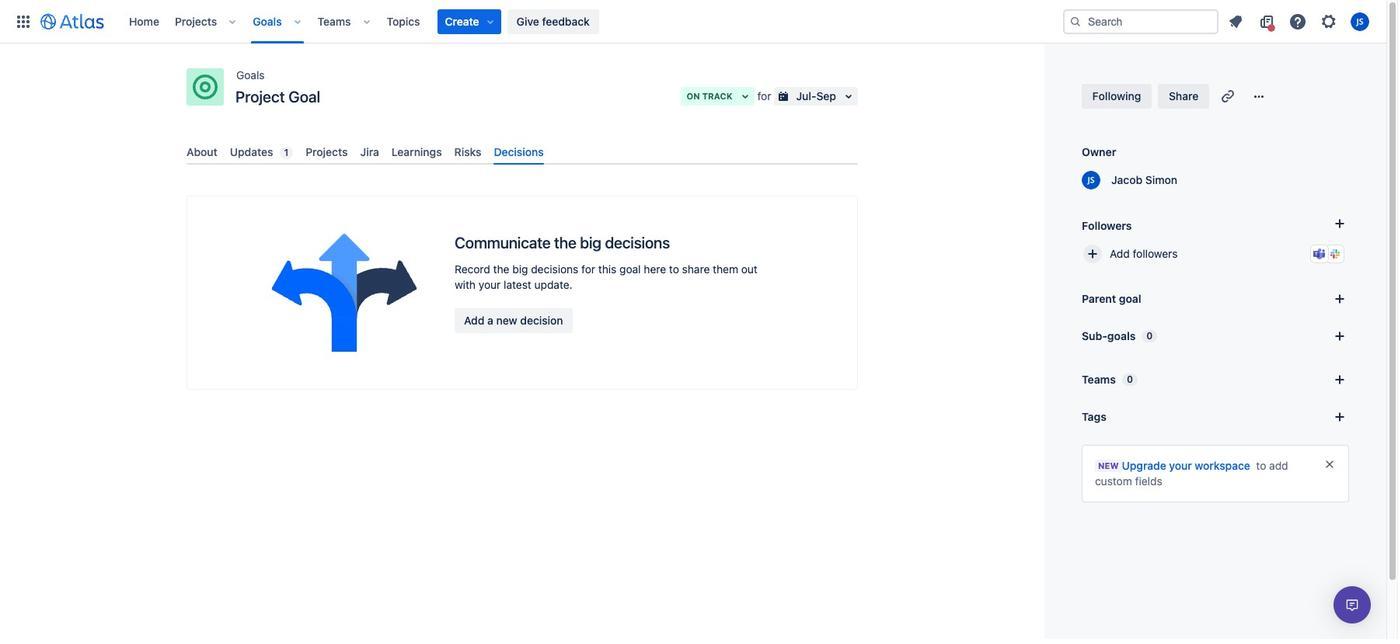 Task type: vqa. For each thing, say whether or not it's contained in the screenshot.
Teams link
yes



Task type: describe. For each thing, give the bounding box(es) containing it.
give
[[517, 14, 539, 28]]

sub-goals
[[1082, 330, 1136, 343]]

teams link
[[313, 9, 356, 34]]

goal inside the "record the big decisions for this goal here to share them out with your latest update."
[[620, 263, 641, 276]]

to add custom fields
[[1095, 460, 1289, 488]]

goals project goal
[[236, 68, 320, 106]]

goals
[[1108, 330, 1136, 343]]

account image
[[1351, 12, 1370, 31]]

communicate the big decisions
[[455, 234, 670, 252]]

top element
[[9, 0, 1064, 43]]

banner containing home
[[0, 0, 1387, 44]]

home
[[129, 14, 159, 28]]

create
[[445, 14, 479, 28]]

to inside to add custom fields
[[1257, 460, 1267, 473]]

add for add followers
[[1110, 247, 1130, 260]]

open intercom messenger image
[[1344, 596, 1362, 615]]

track
[[703, 91, 733, 101]]

communicate
[[455, 234, 551, 252]]

new
[[496, 314, 518, 327]]

close banner image
[[1324, 459, 1337, 471]]

help image
[[1289, 12, 1308, 31]]

slack logo showing nan channels are connected to this goal image
[[1330, 248, 1342, 260]]

add tag image
[[1331, 408, 1350, 427]]

1 vertical spatial goal
[[1119, 292, 1142, 306]]

custom
[[1095, 475, 1133, 488]]

here
[[644, 263, 666, 276]]

jacob simon button
[[1082, 171, 1178, 190]]

jacob simon
[[1112, 173, 1178, 187]]

0 for sub-goals
[[1147, 330, 1153, 342]]

on track button
[[681, 87, 755, 106]]

decisions for record the big decisions for this goal here to share them out with your latest update.
[[531, 263, 579, 276]]

risks
[[455, 145, 482, 159]]

jacob simon link
[[1102, 173, 1178, 188]]

simon
[[1146, 173, 1178, 187]]

1 vertical spatial goals link
[[236, 66, 265, 85]]

out
[[742, 263, 758, 276]]

sep
[[817, 89, 837, 103]]

give feedback button
[[507, 9, 599, 34]]

project
[[236, 88, 285, 106]]

topics
[[387, 14, 420, 28]]

feedback
[[542, 14, 590, 28]]

share button
[[1158, 84, 1210, 109]]

with
[[455, 278, 476, 292]]

create button
[[437, 9, 501, 34]]

jul-sep button
[[775, 87, 858, 106]]

record the big decisions for this goal here to share them out with your latest update.
[[455, 263, 758, 292]]

big for record
[[513, 263, 528, 276]]

add a new decision
[[464, 314, 563, 327]]

goal
[[289, 88, 320, 106]]

switch to... image
[[14, 12, 33, 31]]

followers
[[1133, 247, 1178, 260]]

sub-
[[1082, 330, 1108, 343]]

projects inside top "element"
[[175, 14, 217, 28]]

fields
[[1136, 475, 1163, 488]]

add
[[1270, 460, 1289, 473]]

1
[[284, 147, 289, 159]]

your inside the "record the big decisions for this goal here to share them out with your latest update."
[[479, 278, 501, 292]]

more icon image
[[1250, 87, 1269, 106]]

1 horizontal spatial teams
[[1082, 373, 1116, 386]]

following
[[1093, 89, 1142, 103]]

decisions for communicate the big decisions
[[605, 234, 670, 252]]

to inside the "record the big decisions for this goal here to share them out with your latest update."
[[669, 263, 679, 276]]

1 vertical spatial your
[[1170, 460, 1193, 473]]



Task type: locate. For each thing, give the bounding box(es) containing it.
0 vertical spatial for
[[758, 89, 772, 103]]

owner
[[1082, 145, 1117, 159]]

0 right goals
[[1147, 330, 1153, 342]]

add team image
[[1331, 371, 1350, 390]]

your down record
[[479, 278, 501, 292]]

the for record
[[493, 263, 510, 276]]

0 vertical spatial goal
[[620, 263, 641, 276]]

new
[[1099, 461, 1119, 471]]

jacob
[[1112, 173, 1143, 187]]

decisions
[[494, 145, 544, 159]]

goals for goals
[[253, 14, 282, 28]]

add inside add a new decision button
[[464, 314, 485, 327]]

share
[[1169, 89, 1199, 103]]

add right the add follower icon at the top right of the page
[[1110, 247, 1130, 260]]

give feedback
[[517, 14, 590, 28]]

1 horizontal spatial decisions
[[605, 234, 670, 252]]

1 horizontal spatial goal
[[1119, 292, 1142, 306]]

1 vertical spatial add
[[464, 314, 485, 327]]

goals
[[253, 14, 282, 28], [236, 68, 265, 82]]

1 vertical spatial projects
[[306, 145, 348, 159]]

goals for goals project goal
[[236, 68, 265, 82]]

big inside the "record the big decisions for this goal here to share them out with your latest update."
[[513, 263, 528, 276]]

big up this
[[580, 234, 602, 252]]

add followers
[[1110, 247, 1178, 260]]

jul-
[[797, 89, 817, 103]]

your right the upgrade
[[1170, 460, 1193, 473]]

notifications image
[[1227, 12, 1246, 31]]

home link
[[124, 9, 164, 34]]

0 vertical spatial goals
[[253, 14, 282, 28]]

1 vertical spatial goals
[[236, 68, 265, 82]]

goals up project
[[236, 68, 265, 82]]

a
[[488, 314, 494, 327]]

1 horizontal spatial projects
[[306, 145, 348, 159]]

new upgrade your workspace
[[1099, 460, 1251, 473]]

on track
[[687, 91, 733, 101]]

big for communicate
[[580, 234, 602, 252]]

followers
[[1082, 219, 1132, 232]]

following button
[[1082, 84, 1152, 109]]

0 vertical spatial goals link
[[248, 9, 287, 34]]

tab list containing about
[[180, 139, 865, 165]]

1 horizontal spatial for
[[758, 89, 772, 103]]

share
[[682, 263, 710, 276]]

add
[[1110, 247, 1130, 260], [464, 314, 485, 327]]

add left a
[[464, 314, 485, 327]]

goals link up project
[[236, 66, 265, 85]]

goal right parent
[[1119, 292, 1142, 306]]

0 vertical spatial your
[[479, 278, 501, 292]]

0 down goals
[[1127, 374, 1134, 386]]

0 horizontal spatial goal
[[620, 263, 641, 276]]

add a new decision button
[[455, 309, 573, 334]]

to right here
[[669, 263, 679, 276]]

add inside add followers button
[[1110, 247, 1130, 260]]

workspace
[[1195, 460, 1251, 473]]

1 horizontal spatial to
[[1257, 460, 1267, 473]]

tab list
[[180, 139, 865, 165]]

goals link up goals project goal
[[248, 9, 287, 34]]

1 vertical spatial 0
[[1127, 374, 1134, 386]]

for left jul-
[[758, 89, 772, 103]]

0 horizontal spatial your
[[479, 278, 501, 292]]

updates
[[230, 145, 273, 159]]

goal icon image
[[193, 75, 218, 100]]

projects
[[175, 14, 217, 28], [306, 145, 348, 159]]

this
[[599, 263, 617, 276]]

projects right home
[[175, 14, 217, 28]]

0 vertical spatial big
[[580, 234, 602, 252]]

0 vertical spatial the
[[554, 234, 577, 252]]

0 horizontal spatial add
[[464, 314, 485, 327]]

banner
[[0, 0, 1387, 44]]

add for add a new decision
[[464, 314, 485, 327]]

0 vertical spatial teams
[[318, 14, 351, 28]]

1 vertical spatial decisions
[[531, 263, 579, 276]]

the for communicate
[[554, 234, 577, 252]]

the inside the "record the big decisions for this goal here to share them out with your latest update."
[[493, 263, 510, 276]]

decisions up update.
[[531, 263, 579, 276]]

1 horizontal spatial add
[[1110, 247, 1130, 260]]

to
[[669, 263, 679, 276], [1257, 460, 1267, 473]]

your
[[479, 278, 501, 292], [1170, 460, 1193, 473]]

0 horizontal spatial big
[[513, 263, 528, 276]]

goals inside goals project goal
[[236, 68, 265, 82]]

goal right this
[[620, 263, 641, 276]]

goal
[[620, 263, 641, 276], [1119, 292, 1142, 306]]

them
[[713, 263, 739, 276]]

for inside the "record the big decisions for this goal here to share them out with your latest update."
[[582, 263, 596, 276]]

goals inside top "element"
[[253, 14, 282, 28]]

for left this
[[582, 263, 596, 276]]

decision
[[520, 314, 563, 327]]

learnings
[[392, 145, 442, 159]]

add follower image
[[1084, 245, 1102, 264]]

update.
[[535, 278, 573, 292]]

topics link
[[382, 9, 425, 34]]

parent goal
[[1082, 292, 1142, 306]]

big
[[580, 234, 602, 252], [513, 263, 528, 276]]

1 vertical spatial the
[[493, 263, 510, 276]]

big up latest
[[513, 263, 528, 276]]

1 horizontal spatial 0
[[1147, 330, 1153, 342]]

parent
[[1082, 292, 1117, 306]]

about
[[187, 145, 218, 159]]

teams left topics
[[318, 14, 351, 28]]

1 vertical spatial for
[[582, 263, 596, 276]]

for
[[758, 89, 772, 103], [582, 263, 596, 276]]

0 horizontal spatial to
[[669, 263, 679, 276]]

the up update.
[[554, 234, 577, 252]]

projects inside 'tab list'
[[306, 145, 348, 159]]

decisions inside the "record the big decisions for this goal here to share them out with your latest update."
[[531, 263, 579, 276]]

goals up goals project goal
[[253, 14, 282, 28]]

projects link
[[170, 9, 222, 34]]

0 vertical spatial decisions
[[605, 234, 670, 252]]

projects right 1
[[306, 145, 348, 159]]

decisions
[[605, 234, 670, 252], [531, 263, 579, 276]]

0 horizontal spatial projects
[[175, 14, 217, 28]]

jul-sep
[[797, 89, 837, 103]]

record
[[455, 263, 491, 276]]

0 horizontal spatial teams
[[318, 14, 351, 28]]

tags
[[1082, 411, 1107, 424]]

1 vertical spatial big
[[513, 263, 528, 276]]

upgrade
[[1122, 460, 1167, 473]]

1 horizontal spatial the
[[554, 234, 577, 252]]

0 vertical spatial 0
[[1147, 330, 1153, 342]]

0 vertical spatial to
[[669, 263, 679, 276]]

0 horizontal spatial decisions
[[531, 263, 579, 276]]

0 horizontal spatial for
[[582, 263, 596, 276]]

0 horizontal spatial 0
[[1127, 374, 1134, 386]]

add followers button
[[1076, 237, 1356, 271]]

search image
[[1070, 15, 1082, 28]]

the up latest
[[493, 263, 510, 276]]

0 vertical spatial projects
[[175, 14, 217, 28]]

1 horizontal spatial your
[[1170, 460, 1193, 473]]

latest
[[504, 278, 532, 292]]

1 vertical spatial teams
[[1082, 373, 1116, 386]]

Search field
[[1064, 9, 1219, 34]]

1 vertical spatial to
[[1257, 460, 1267, 473]]

settings image
[[1320, 12, 1339, 31]]

the
[[554, 234, 577, 252], [493, 263, 510, 276]]

teams up the tags on the right of page
[[1082, 373, 1116, 386]]

on
[[687, 91, 700, 101]]

teams inside top "element"
[[318, 14, 351, 28]]

goals link
[[248, 9, 287, 34], [236, 66, 265, 85]]

0 for teams
[[1127, 374, 1134, 386]]

jira
[[360, 145, 379, 159]]

to left add
[[1257, 460, 1267, 473]]

1 horizontal spatial big
[[580, 234, 602, 252]]

0 horizontal spatial the
[[493, 263, 510, 276]]

decisions up here
[[605, 234, 670, 252]]

0 vertical spatial add
[[1110, 247, 1130, 260]]

teams
[[318, 14, 351, 28], [1082, 373, 1116, 386]]

0
[[1147, 330, 1153, 342], [1127, 374, 1134, 386]]

msteams logo showing  channels are connected to this goal image
[[1314, 248, 1326, 260]]

add a follower image
[[1331, 215, 1350, 233]]



